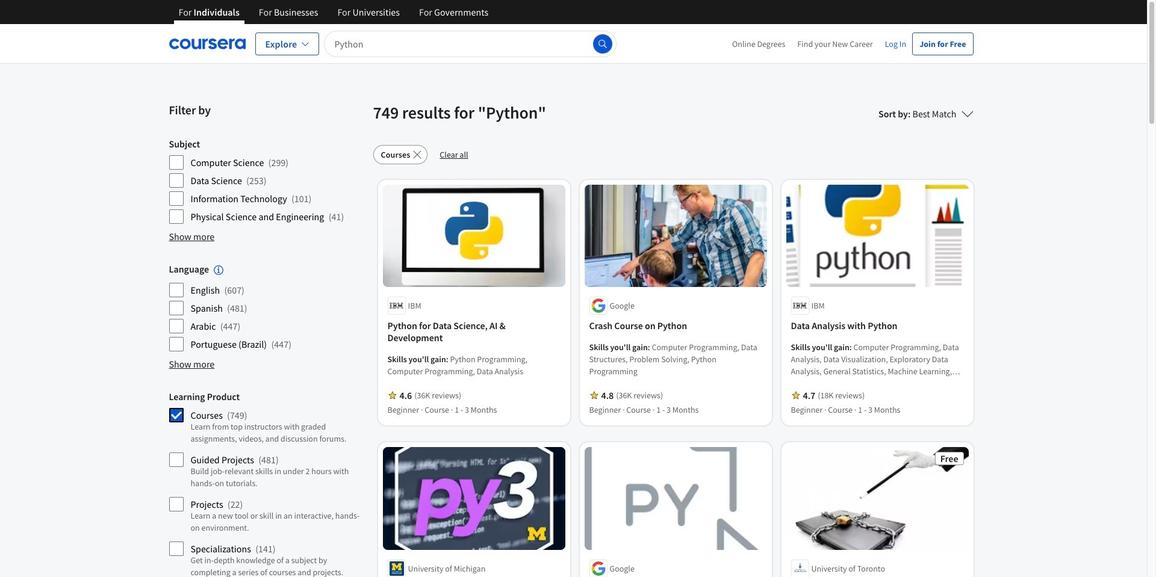 Task type: locate. For each thing, give the bounding box(es) containing it.
coursera image
[[169, 34, 246, 53]]

(4.8 stars) element
[[602, 390, 614, 402]]

2 vertical spatial group
[[169, 391, 366, 578]]

0 vertical spatial group
[[169, 138, 366, 225]]

1 vertical spatial group
[[169, 263, 366, 353]]

None search field
[[324, 30, 617, 57]]

group
[[169, 138, 366, 225], [169, 263, 366, 353], [169, 391, 366, 578]]



Task type: vqa. For each thing, say whether or not it's contained in the screenshot.
DeepLearning.AI the Learn
no



Task type: describe. For each thing, give the bounding box(es) containing it.
What do you want to learn? text field
[[324, 30, 617, 57]]

banner navigation
[[169, 0, 498, 33]]

3 group from the top
[[169, 391, 366, 578]]

2 group from the top
[[169, 263, 366, 353]]

(4.6 stars) element
[[400, 390, 412, 402]]

(4.7 stars) element
[[804, 390, 816, 402]]

1 group from the top
[[169, 138, 366, 225]]



